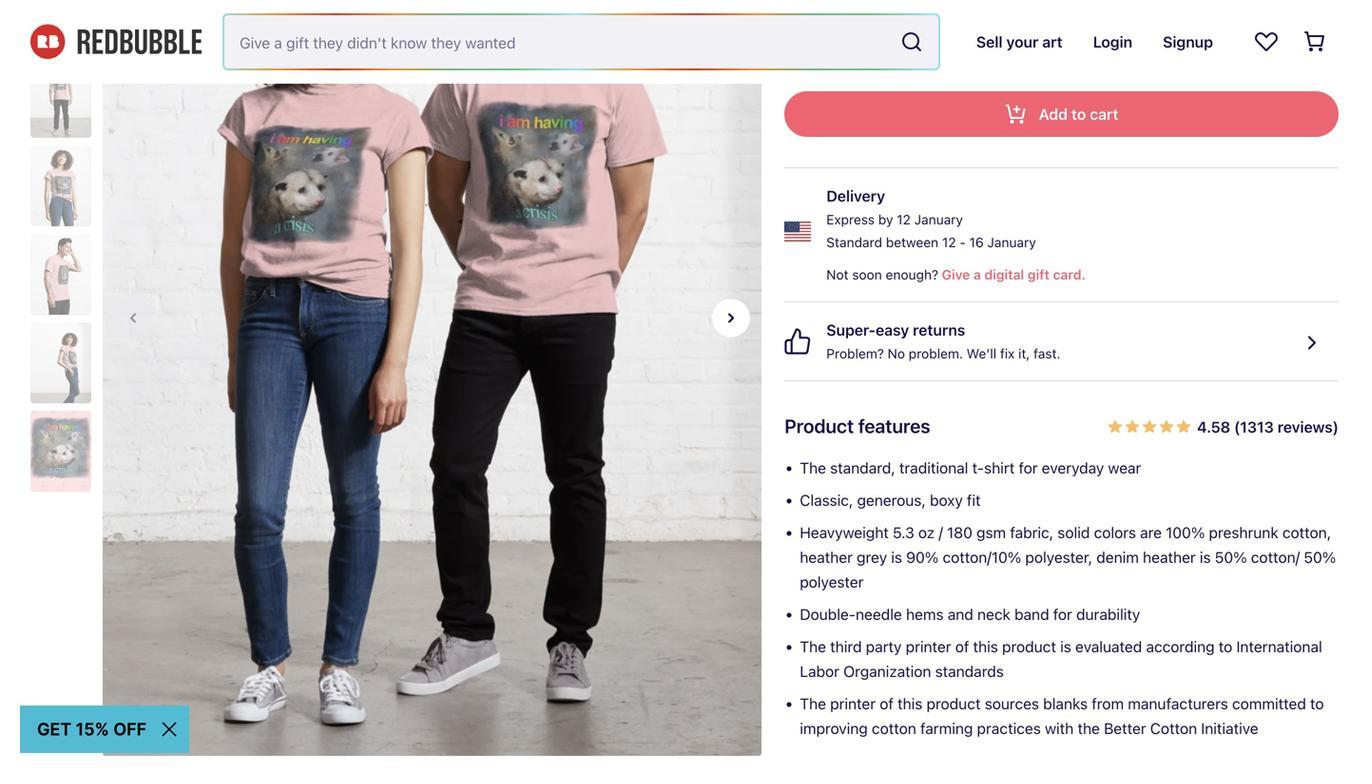 Task type: vqa. For each thing, say whether or not it's contained in the screenshot.
band at the bottom of page
yes



Task type: describe. For each thing, give the bounding box(es) containing it.
shirt
[[985, 459, 1015, 477]]

(1313
[[1235, 418, 1274, 436]]

polyester
[[800, 573, 864, 591]]

band
[[1015, 605, 1050, 624]]

5.3
[[893, 524, 915, 542]]

gift
[[1028, 267, 1050, 283]]

cotton/10%
[[943, 548, 1022, 566]]

this inside the third party printer of this product is evaluated according to international labor organization standards
[[974, 638, 999, 656]]

standards
[[936, 663, 1004, 681]]

2 horizontal spatial is
[[1200, 548, 1211, 566]]

cotton
[[1151, 720, 1198, 738]]

organization
[[844, 663, 932, 681]]

express
[[827, 212, 875, 227]]

according
[[1147, 638, 1215, 656]]

card.
[[1054, 267, 1086, 283]]

problem.
[[909, 346, 964, 361]]

polyester,
[[1026, 548, 1093, 566]]

1 heather from the left
[[800, 548, 853, 566]]

image 1 of 7 group
[[103, 0, 762, 765]]

blanks
[[1044, 695, 1088, 713]]

farming
[[921, 720, 973, 738]]

reviews)
[[1278, 418, 1339, 436]]

print location option group
[[785, 15, 1339, 61]]

returns
[[913, 321, 966, 339]]

needle
[[856, 605, 903, 624]]

committed
[[1233, 695, 1307, 713]]

not
[[827, 267, 849, 283]]

16
[[970, 234, 984, 250]]

the printer of this product sources blanks from manufacturers committed to improving cotton farming practices with the better cotton initiative
[[800, 695, 1325, 738]]

180
[[948, 524, 973, 542]]

easy
[[876, 321, 910, 339]]

are
[[1141, 524, 1162, 542]]

digital
[[985, 267, 1025, 283]]

4.58 (1313 reviews)
[[1198, 418, 1339, 436]]

4.58
[[1198, 418, 1231, 436]]

generous,
[[858, 491, 926, 509]]

give
[[942, 267, 971, 283]]

grey
[[857, 548, 888, 566]]

1 horizontal spatial january
[[988, 234, 1037, 250]]

of inside the printer of this product sources blanks from manufacturers committed to improving cotton farming practices with the better cotton initiative
[[880, 695, 894, 713]]

the third party printer of this product is evaluated according to international labor organization standards
[[800, 638, 1323, 681]]

by
[[879, 212, 894, 227]]

no
[[888, 346, 906, 361]]

practices
[[977, 720, 1041, 738]]

denim
[[1097, 548, 1139, 566]]

a
[[974, 267, 982, 283]]

sources
[[985, 695, 1040, 713]]

gsm
[[977, 524, 1007, 542]]

third
[[831, 638, 862, 656]]

this inside the printer of this product sources blanks from manufacturers committed to improving cotton farming practices with the better cotton initiative
[[898, 695, 923, 713]]

cotton,
[[1283, 524, 1332, 542]]

the
[[1078, 720, 1100, 738]]

product
[[785, 415, 854, 437]]

to for committed
[[1311, 695, 1325, 713]]

printer inside the third party printer of this product is evaluated according to international labor organization standards
[[906, 638, 952, 656]]

colors
[[1094, 524, 1137, 542]]

traditional
[[900, 459, 969, 477]]

fast.
[[1034, 346, 1061, 361]]

it,
[[1019, 346, 1031, 361]]

redbubble logo image
[[30, 24, 202, 59]]

give a digital gift card. link
[[939, 263, 1086, 286]]

2 heather from the left
[[1143, 548, 1196, 566]]

standard
[[827, 234, 883, 250]]

evaluated
[[1076, 638, 1143, 656]]

1 horizontal spatial for
[[1054, 605, 1073, 624]]

Search term search field
[[224, 15, 893, 68]]

0 horizontal spatial for
[[1019, 459, 1038, 477]]

initiative
[[1202, 720, 1259, 738]]

0 vertical spatial january
[[915, 212, 964, 227]]

everyday
[[1042, 459, 1105, 477]]



Task type: locate. For each thing, give the bounding box(es) containing it.
2 the from the top
[[800, 638, 827, 656]]

printer
[[906, 638, 952, 656], [831, 695, 876, 713]]

january up the give a digital gift card. link
[[988, 234, 1037, 250]]

classic, generous, boxy fit
[[800, 491, 981, 509]]

the up labor
[[800, 638, 827, 656]]

super-easy returns problem? no problem. we'll fix it, fast.
[[827, 321, 1061, 361]]

0 horizontal spatial to
[[1219, 638, 1233, 656]]

1 vertical spatial 12
[[943, 234, 957, 250]]

from
[[1092, 695, 1124, 713]]

1 vertical spatial january
[[988, 234, 1037, 250]]

to
[[1219, 638, 1233, 656], [1311, 695, 1325, 713]]

printer inside the printer of this product sources blanks from manufacturers committed to improving cotton farming practices with the better cotton initiative
[[831, 695, 876, 713]]

1 horizontal spatial to
[[1311, 695, 1325, 713]]

2 vertical spatial the
[[800, 695, 827, 713]]

1 horizontal spatial of
[[956, 638, 970, 656]]

cotton/
[[1252, 548, 1301, 566]]

delivery
[[827, 187, 886, 205]]

enough?
[[886, 267, 939, 283]]

heavyweight 5.3 oz / 180 gsm fabric, solid colors are 100% preshrunk cotton, heather grey is 90% cotton/10% polyester, denim heather is 50% cotton/ 50% polyester
[[800, 524, 1337, 591]]

to for according
[[1219, 638, 1233, 656]]

None radio
[[785, 15, 854, 53], [861, 15, 927, 53], [785, 15, 854, 53], [861, 15, 927, 53]]

better
[[1104, 720, 1147, 738]]

the inside the third party printer of this product is evaluated according to international labor organization standards
[[800, 638, 827, 656]]

0 vertical spatial the
[[800, 459, 827, 477]]

delivery express by 12 january standard between 12 - 16 january
[[827, 187, 1037, 250]]

0 horizontal spatial product
[[927, 695, 981, 713]]

of up cotton
[[880, 695, 894, 713]]

12
[[897, 212, 911, 227], [943, 234, 957, 250]]

we'll
[[967, 346, 997, 361]]

product features
[[785, 415, 931, 437]]

durability
[[1077, 605, 1141, 624]]

features
[[859, 415, 931, 437]]

to right the according
[[1219, 638, 1233, 656]]

classic,
[[800, 491, 854, 509]]

of
[[956, 638, 970, 656], [880, 695, 894, 713]]

-
[[960, 234, 966, 250]]

of inside the third party printer of this product is evaluated according to international labor organization standards
[[956, 638, 970, 656]]

to right committed
[[1311, 695, 1325, 713]]

1 vertical spatial this
[[898, 695, 923, 713]]

of up standards
[[956, 638, 970, 656]]

january
[[915, 212, 964, 227], [988, 234, 1037, 250]]

0 horizontal spatial 12
[[897, 212, 911, 227]]

1 horizontal spatial printer
[[906, 638, 952, 656]]

1 horizontal spatial heather
[[1143, 548, 1196, 566]]

the standard, traditional t-shirt for everyday wear
[[800, 459, 1142, 477]]

is inside the third party printer of this product is evaluated according to international labor organization standards
[[1061, 638, 1072, 656]]

0 vertical spatial this
[[974, 638, 999, 656]]

1 horizontal spatial is
[[1061, 638, 1072, 656]]

not soon enough? give a digital gift card.
[[827, 267, 1086, 283]]

1 vertical spatial for
[[1054, 605, 1073, 624]]

fabric,
[[1011, 524, 1054, 542]]

improving
[[800, 720, 868, 738]]

is left evaluated
[[1061, 638, 1072, 656]]

0 vertical spatial to
[[1219, 638, 1233, 656]]

/
[[939, 524, 944, 542]]

0 horizontal spatial heather
[[800, 548, 853, 566]]

this up standards
[[974, 638, 999, 656]]

party
[[866, 638, 902, 656]]

for right the shirt
[[1019, 459, 1038, 477]]

hems
[[906, 605, 944, 624]]

90%
[[907, 548, 939, 566]]

50%
[[1215, 548, 1248, 566], [1305, 548, 1337, 566]]

flag of us image
[[785, 218, 812, 245]]

problem?
[[827, 346, 884, 361]]

50% down preshrunk
[[1215, 548, 1248, 566]]

0 vertical spatial for
[[1019, 459, 1038, 477]]

1 vertical spatial printer
[[831, 695, 876, 713]]

product inside the printer of this product sources blanks from manufacturers committed to improving cotton farming practices with the better cotton initiative
[[927, 695, 981, 713]]

this
[[974, 638, 999, 656], [898, 695, 923, 713]]

1 horizontal spatial 12
[[943, 234, 957, 250]]

to inside the third party printer of this product is evaluated according to international labor organization standards
[[1219, 638, 1233, 656]]

0 vertical spatial product
[[1003, 638, 1057, 656]]

with
[[1045, 720, 1074, 738]]

12 right by
[[897, 212, 911, 227]]

double-
[[800, 605, 856, 624]]

the for the third party printer of this product is evaluated according to international labor organization standards
[[800, 638, 827, 656]]

heavyweight
[[800, 524, 889, 542]]

heather
[[800, 548, 853, 566], [1143, 548, 1196, 566]]

and
[[948, 605, 974, 624]]

1 vertical spatial of
[[880, 695, 894, 713]]

this up cotton
[[898, 695, 923, 713]]

the for the standard, traditional t-shirt for everyday wear
[[800, 459, 827, 477]]

solid
[[1058, 524, 1090, 542]]

the
[[800, 459, 827, 477], [800, 638, 827, 656], [800, 695, 827, 713]]

product
[[1003, 638, 1057, 656], [927, 695, 981, 713]]

fix
[[1001, 346, 1015, 361]]

soon
[[853, 267, 883, 283]]

0 vertical spatial of
[[956, 638, 970, 656]]

manufacturers
[[1128, 695, 1229, 713]]

to inside the printer of this product sources blanks from manufacturers committed to improving cotton farming practices with the better cotton initiative
[[1311, 695, 1325, 713]]

0 vertical spatial 12
[[897, 212, 911, 227]]

labor
[[800, 663, 840, 681]]

is
[[892, 548, 903, 566], [1200, 548, 1211, 566], [1061, 638, 1072, 656]]

1 vertical spatial to
[[1311, 695, 1325, 713]]

boxy
[[930, 491, 963, 509]]

january up -
[[915, 212, 964, 227]]

0 horizontal spatial 50%
[[1215, 548, 1248, 566]]

wear
[[1109, 459, 1142, 477]]

None field
[[224, 15, 939, 68]]

is down the 100%
[[1200, 548, 1211, 566]]

product inside the third party printer of this product is evaluated according to international labor organization standards
[[1003, 638, 1057, 656]]

heather down the 100%
[[1143, 548, 1196, 566]]

the for the printer of this product sources blanks from manufacturers committed to improving cotton farming practices with the better cotton initiative
[[800, 695, 827, 713]]

t-
[[973, 459, 985, 477]]

0 horizontal spatial of
[[880, 695, 894, 713]]

4.58 (1313 reviews) link
[[1108, 412, 1339, 440]]

1 vertical spatial product
[[927, 695, 981, 713]]

printer down the hems
[[906, 638, 952, 656]]

neck
[[978, 605, 1011, 624]]

100%
[[1166, 524, 1206, 542]]

1 horizontal spatial product
[[1003, 638, 1057, 656]]

0 horizontal spatial is
[[892, 548, 903, 566]]

product up farming
[[927, 695, 981, 713]]

12 left -
[[943, 234, 957, 250]]

standard,
[[831, 459, 896, 477]]

cotton
[[872, 720, 917, 738]]

the up improving
[[800, 695, 827, 713]]

for
[[1019, 459, 1038, 477], [1054, 605, 1073, 624]]

for right band
[[1054, 605, 1073, 624]]

oz
[[919, 524, 935, 542]]

super-
[[827, 321, 876, 339]]

the inside the printer of this product sources blanks from manufacturers committed to improving cotton farming practices with the better cotton initiative
[[800, 695, 827, 713]]

1 the from the top
[[800, 459, 827, 477]]

1 horizontal spatial this
[[974, 638, 999, 656]]

0 vertical spatial printer
[[906, 638, 952, 656]]

1 50% from the left
[[1215, 548, 1248, 566]]

fit
[[967, 491, 981, 509]]

50% down cotton,
[[1305, 548, 1337, 566]]

the up classic,
[[800, 459, 827, 477]]

double-needle hems and neck band for durability
[[800, 605, 1141, 624]]

international
[[1237, 638, 1323, 656]]

preshrunk
[[1210, 524, 1279, 542]]

printer up improving
[[831, 695, 876, 713]]

0 horizontal spatial january
[[915, 212, 964, 227]]

2 50% from the left
[[1305, 548, 1337, 566]]

1 vertical spatial the
[[800, 638, 827, 656]]

0 horizontal spatial printer
[[831, 695, 876, 713]]

0 horizontal spatial this
[[898, 695, 923, 713]]

3 the from the top
[[800, 695, 827, 713]]

between
[[886, 234, 939, 250]]

is right the grey
[[892, 548, 903, 566]]

1 horizontal spatial 50%
[[1305, 548, 1337, 566]]

heather up the 'polyester'
[[800, 548, 853, 566]]

product down band
[[1003, 638, 1057, 656]]



